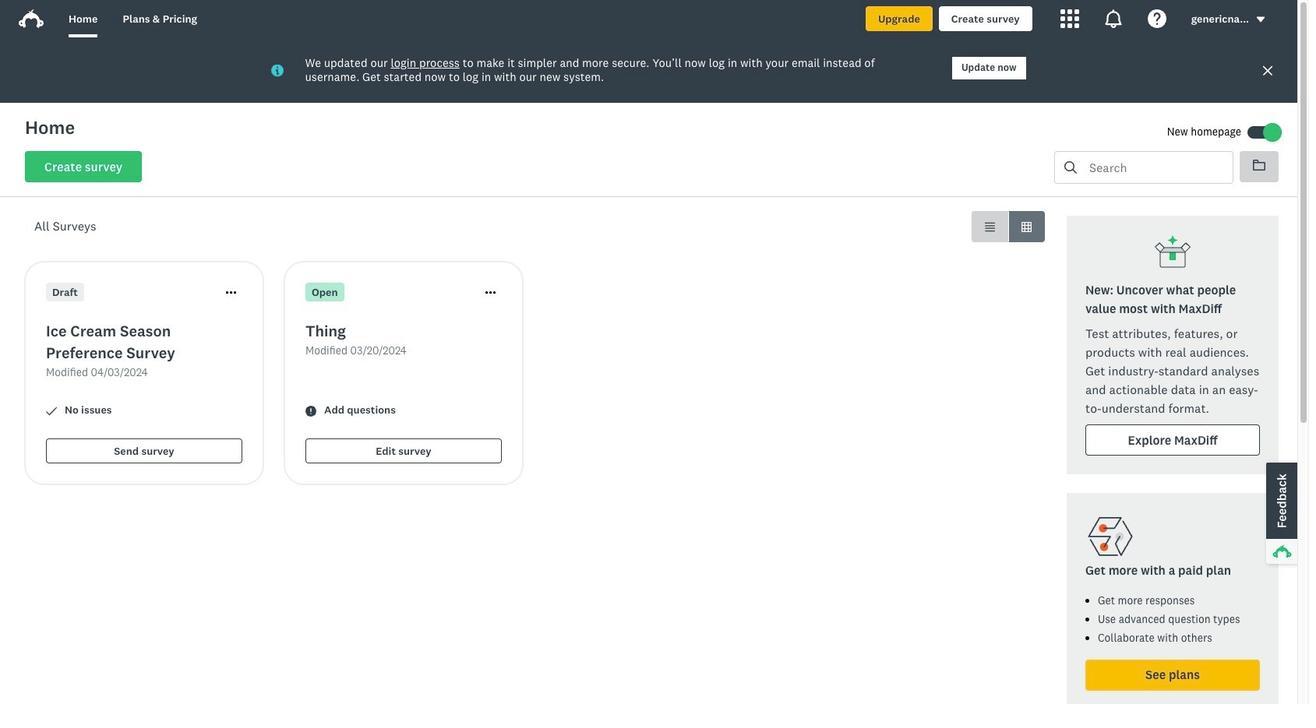 Task type: describe. For each thing, give the bounding box(es) containing it.
2 brand logo image from the top
[[19, 9, 44, 28]]

warning image
[[305, 406, 316, 416]]

response based pricing icon image
[[1085, 512, 1135, 562]]

max diff icon image
[[1154, 235, 1191, 272]]

folders image
[[1253, 160, 1265, 171]]

folders image
[[1253, 159, 1265, 171]]



Task type: locate. For each thing, give the bounding box(es) containing it.
brand logo image
[[19, 6, 44, 31], [19, 9, 44, 28]]

notification center icon image
[[1104, 9, 1123, 28]]

search image
[[1064, 161, 1077, 174], [1064, 161, 1077, 174]]

products icon image
[[1060, 9, 1079, 28], [1060, 9, 1079, 28]]

x image
[[1262, 64, 1274, 77]]

no issues image
[[46, 406, 57, 416]]

Search text field
[[1077, 152, 1233, 183]]

1 brand logo image from the top
[[19, 6, 44, 31]]

group
[[972, 211, 1045, 242]]

help icon image
[[1148, 9, 1166, 28]]

dropdown arrow icon image
[[1255, 14, 1266, 25], [1257, 17, 1265, 22]]



Task type: vqa. For each thing, say whether or not it's contained in the screenshot.
SURVEYMONKEY-PARADIGM BELONGING AND INCLUSION TEMPLATE image
no



